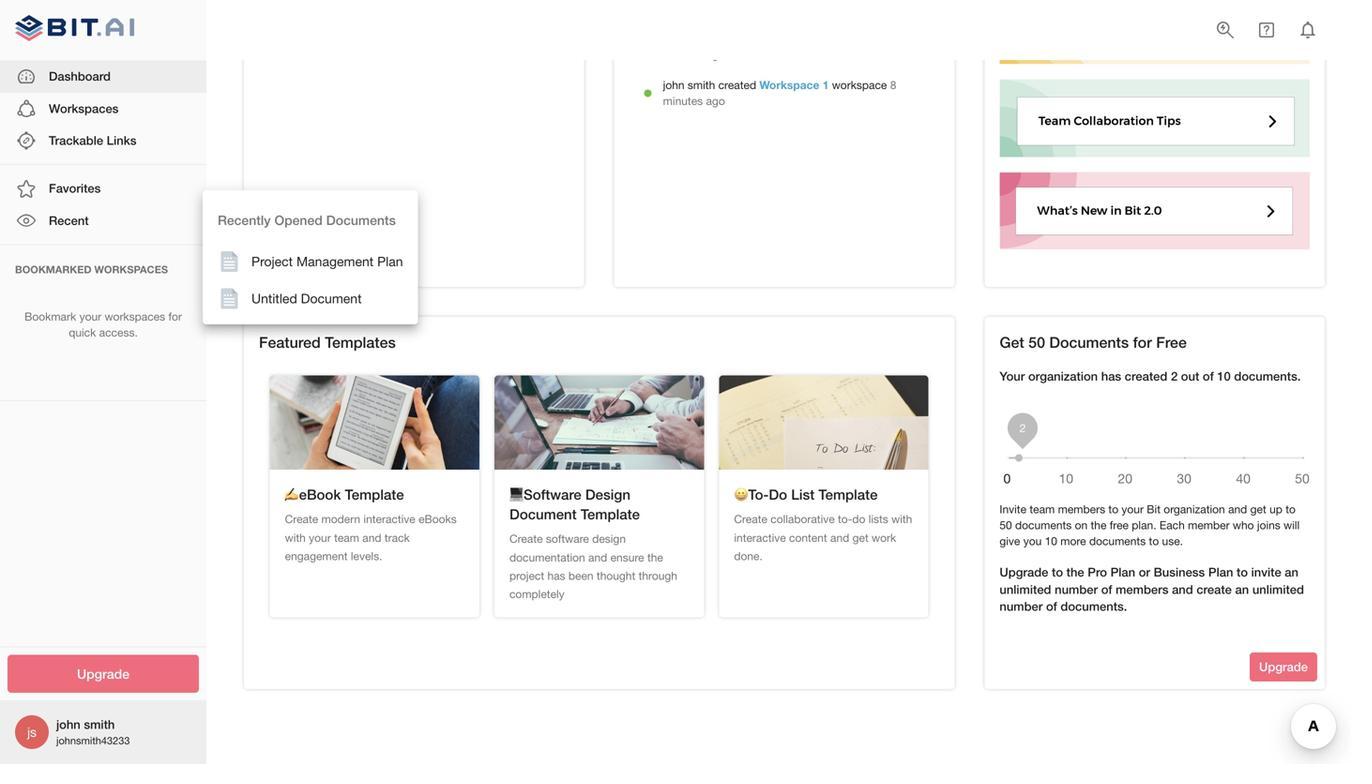 Task type: describe. For each thing, give the bounding box(es) containing it.
or
[[1139, 565, 1150, 580]]

has inside create software design documentation and ensure the project has been thought through completely
[[547, 570, 565, 583]]

software
[[546, 533, 589, 546]]

2 ago from the top
[[706, 94, 725, 107]]

✍️ebook
[[285, 487, 341, 503]]

smith for john smith johnsmith43233
[[84, 718, 115, 733]]

will
[[1284, 519, 1300, 532]]

workspace
[[832, 78, 887, 92]]

0 horizontal spatial 8
[[890, 78, 897, 92]]

access.
[[99, 326, 138, 339]]

for for documents
[[1133, 334, 1152, 351]]

on
[[1075, 519, 1088, 532]]

0 vertical spatial documents.
[[1234, 369, 1301, 384]]

1 horizontal spatial upgrade button
[[1250, 653, 1318, 682]]

free
[[1110, 519, 1129, 532]]

untitled document
[[251, 291, 362, 306]]

bookmark
[[24, 310, 76, 323]]

project
[[251, 254, 293, 269]]

create for 💻software design document template
[[510, 533, 543, 546]]

recently opened documents
[[218, 213, 396, 228]]

get
[[1000, 334, 1024, 351]]

untitled
[[251, 291, 297, 306]]

quick
[[69, 326, 96, 339]]

favorites
[[49, 181, 101, 196]]

and inside create software design documentation and ensure the project has been thought through completely
[[588, 551, 607, 564]]

1
[[823, 78, 829, 92]]

workspace 1 link
[[760, 78, 829, 92]]

business
[[1154, 565, 1205, 580]]

0 vertical spatial of
[[1203, 369, 1214, 384]]

and inside upgrade to the pro plan or business plan to invite an unlimited number of members and create an unlimited number of documents.
[[1172, 583, 1193, 597]]

interactive inside create collaborative to-do lists with interactive content and get work done.
[[734, 531, 786, 545]]

invite
[[1000, 503, 1027, 516]]

the inside invite team members to your bit organization and get up to 50 documents on the free plan. each member who joins will give you 10 more documents to use.
[[1091, 519, 1107, 532]]

😀to-
[[734, 487, 769, 503]]

0 vertical spatial organization
[[1028, 369, 1098, 384]]

use.
[[1162, 535, 1183, 548]]

opened
[[274, 213, 323, 228]]

get 50 documents for free
[[1000, 334, 1187, 351]]

your inside bookmark your workspaces for quick access.
[[79, 310, 101, 323]]

create
[[1197, 583, 1232, 597]]

the inside upgrade to the pro plan or business plan to invite an unlimited number of members and create an unlimited number of documents.
[[1067, 565, 1084, 580]]

1 horizontal spatial has
[[1101, 369, 1122, 384]]

😀to-do list template image
[[719, 376, 929, 470]]

1 minutes from the top
[[663, 48, 703, 61]]

levels.
[[351, 550, 382, 563]]

upgrade to the pro plan or business plan to invite an unlimited number of members and create an unlimited number of documents.
[[1000, 565, 1304, 614]]

2 horizontal spatial upgrade
[[1259, 660, 1308, 675]]

you
[[1023, 535, 1042, 548]]

who
[[1233, 519, 1254, 532]]

give
[[1000, 535, 1020, 548]]

john smith created workspace 1 workspace
[[663, 78, 887, 92]]

1 horizontal spatial plan
[[1111, 565, 1136, 580]]

menu containing recently opened documents
[[203, 190, 418, 325]]

to left invite
[[1237, 565, 1248, 580]]

dashboard
[[49, 69, 111, 84]]

1 unlimited from the left
[[1000, 583, 1051, 597]]

💻software design document template image
[[495, 376, 704, 470]]

invite team members to your bit organization and get up to 50 documents on the free plan. each member who joins will give you 10 more documents to use.
[[1000, 503, 1300, 548]]

engagement
[[285, 550, 348, 563]]

your inside invite team members to your bit organization and get up to 50 documents on the free plan. each member who joins will give you 10 more documents to use.
[[1122, 503, 1144, 516]]

featured templates
[[259, 334, 396, 351]]

💻software
[[510, 487, 582, 503]]

😀to-do list template
[[734, 487, 878, 503]]

smith for john smith created workspace 1 workspace
[[688, 78, 715, 92]]

bookmarked
[[15, 264, 91, 276]]

done.
[[734, 550, 763, 563]]

track
[[385, 531, 410, 545]]

favorites button
[[0, 173, 206, 205]]

workspaces
[[49, 101, 119, 116]]

0 horizontal spatial an
[[1235, 583, 1249, 597]]

project management plan link
[[203, 243, 418, 280]]

documents. inside upgrade to the pro plan or business plan to invite an unlimited number of members and create an unlimited number of documents.
[[1061, 600, 1127, 614]]

💻software design document template
[[510, 487, 640, 523]]

interactive inside create modern interactive ebooks with your team and track engagement levels.
[[364, 513, 415, 526]]

recently
[[218, 213, 271, 228]]

create modern interactive ebooks with your team and track engagement levels.
[[285, 513, 457, 563]]

1 horizontal spatial created
[[1125, 369, 1168, 384]]

project
[[510, 570, 544, 583]]

thought
[[597, 570, 636, 583]]

design
[[592, 533, 626, 546]]

documentation
[[510, 551, 585, 564]]

document inside 💻software design document template
[[510, 506, 577, 523]]

your
[[1000, 369, 1025, 384]]

2 unlimited from the left
[[1253, 583, 1304, 597]]

trackable links
[[49, 133, 136, 148]]

workspaces
[[94, 264, 168, 276]]

project management plan
[[251, 254, 403, 269]]

trackable
[[49, 133, 103, 148]]

john smith johnsmith43233
[[56, 718, 130, 747]]

to down more
[[1052, 565, 1063, 580]]

create collaborative to-do lists with interactive content and get work done.
[[734, 513, 912, 563]]

create software design documentation and ensure the project has been thought through completely
[[510, 533, 677, 601]]

50 inside invite team members to your bit organization and get up to 50 documents on the free plan. each member who joins will give you 10 more documents to use.
[[1000, 519, 1012, 532]]

bookmarked workspaces
[[15, 264, 168, 276]]

your organization has created 2 out of 10 documents.
[[1000, 369, 1301, 384]]

to-
[[838, 513, 852, 526]]

and inside invite team members to your bit organization and get up to 50 documents on the free plan. each member who joins will give you 10 more documents to use.
[[1228, 503, 1247, 516]]

through
[[639, 570, 677, 583]]

joins
[[1257, 519, 1281, 532]]

list
[[791, 487, 815, 503]]

2
[[1171, 369, 1178, 384]]

1 horizontal spatial 10
[[1217, 369, 1231, 384]]



Task type: vqa. For each thing, say whether or not it's contained in the screenshot.
💻Software on the left bottom of page
yes



Task type: locate. For each thing, give the bounding box(es) containing it.
0 horizontal spatial number
[[1000, 600, 1043, 614]]

1 horizontal spatial unlimited
[[1253, 583, 1304, 597]]

0 vertical spatial with
[[892, 513, 912, 526]]

an right invite
[[1285, 565, 1299, 580]]

1 vertical spatial 8 minutes ago
[[663, 78, 897, 107]]

0 vertical spatial 50
[[1029, 334, 1045, 351]]

has down "get 50 documents for free" on the top
[[1101, 369, 1122, 384]]

john
[[663, 78, 685, 92], [56, 718, 80, 733]]

1 vertical spatial documents
[[1049, 334, 1129, 351]]

documents.
[[1234, 369, 1301, 384], [1061, 600, 1127, 614]]

1 horizontal spatial number
[[1055, 583, 1098, 597]]

the
[[1091, 519, 1107, 532], [647, 551, 663, 564], [1067, 565, 1084, 580]]

create up documentation at the left of page
[[510, 533, 543, 546]]

0 vertical spatial minutes
[[663, 48, 703, 61]]

1 vertical spatial 50
[[1000, 519, 1012, 532]]

0 horizontal spatial document
[[301, 291, 362, 306]]

0 vertical spatial the
[[1091, 519, 1107, 532]]

workspace
[[760, 78, 820, 92]]

1 horizontal spatial smith
[[688, 78, 715, 92]]

number
[[1055, 583, 1098, 597], [1000, 600, 1043, 614]]

smith
[[688, 78, 715, 92], [84, 718, 115, 733]]

1 vertical spatial created
[[1125, 369, 1168, 384]]

10 right you on the bottom of the page
[[1045, 535, 1057, 548]]

links
[[107, 133, 136, 148]]

template
[[345, 487, 404, 503], [819, 487, 878, 503], [581, 506, 640, 523]]

trackable links button
[[0, 125, 206, 157]]

smith inside 'john smith johnsmith43233'
[[84, 718, 115, 733]]

1 vertical spatial get
[[853, 531, 869, 545]]

number down give in the bottom of the page
[[1000, 600, 1043, 614]]

0 vertical spatial interactive
[[364, 513, 415, 526]]

up
[[1270, 503, 1283, 516]]

0 vertical spatial created
[[718, 78, 756, 92]]

0 horizontal spatial upgrade button
[[8, 655, 199, 693]]

organization down "get 50 documents for free" on the top
[[1028, 369, 1098, 384]]

create
[[285, 513, 318, 526], [734, 513, 768, 526], [510, 533, 543, 546]]

your inside create modern interactive ebooks with your team and track engagement levels.
[[309, 531, 331, 545]]

✍️ebook template image
[[270, 376, 480, 470]]

with up engagement
[[285, 531, 306, 545]]

lists
[[869, 513, 888, 526]]

team
[[1030, 503, 1055, 516], [334, 531, 359, 545]]

0 horizontal spatial plan
[[377, 254, 403, 269]]

1 vertical spatial interactive
[[734, 531, 786, 545]]

to down plan.
[[1149, 535, 1159, 548]]

1 horizontal spatial document
[[510, 506, 577, 523]]

management
[[296, 254, 374, 269]]

an
[[1285, 565, 1299, 580], [1235, 583, 1249, 597]]

dashboard button
[[0, 61, 206, 93]]

and down the design
[[588, 551, 607, 564]]

upgrade
[[1000, 565, 1049, 580], [1259, 660, 1308, 675], [77, 667, 130, 682]]

johnsmith43233
[[56, 735, 130, 747]]

0 horizontal spatial documents
[[326, 213, 396, 228]]

10 right out
[[1217, 369, 1231, 384]]

organization inside invite team members to your bit organization and get up to 50 documents on the free plan. each member who joins will give you 10 more documents to use.
[[1164, 503, 1225, 516]]

0 vertical spatial documents
[[326, 213, 396, 228]]

project management plan menu item
[[203, 243, 418, 280]]

do
[[852, 513, 866, 526]]

ago down john smith created workspace 1 workspace at the top of the page
[[706, 94, 725, 107]]

for for workspaces
[[168, 310, 182, 323]]

2 minutes from the top
[[663, 94, 703, 107]]

1 vertical spatial your
[[1122, 503, 1144, 516]]

and
[[1228, 503, 1247, 516], [363, 531, 381, 545], [831, 531, 849, 545], [588, 551, 607, 564], [1172, 583, 1193, 597]]

10 inside invite team members to your bit organization and get up to 50 documents on the free plan. each member who joins will give you 10 more documents to use.
[[1045, 535, 1057, 548]]

interactive
[[364, 513, 415, 526], [734, 531, 786, 545]]

2 horizontal spatial template
[[819, 487, 878, 503]]

plan
[[377, 254, 403, 269], [1111, 565, 1136, 580], [1209, 565, 1233, 580]]

50 up give in the bottom of the page
[[1000, 519, 1012, 532]]

to
[[1109, 503, 1119, 516], [1286, 503, 1296, 516], [1149, 535, 1159, 548], [1052, 565, 1063, 580], [1237, 565, 1248, 580]]

bookmark your workspaces for quick access.
[[24, 310, 182, 339]]

team down 'modern'
[[334, 531, 359, 545]]

0 vertical spatial 8
[[918, 32, 924, 45]]

ebooks
[[419, 513, 457, 526]]

1 horizontal spatial 8
[[918, 32, 924, 45]]

plan left or
[[1111, 565, 1136, 580]]

create for 😀to-do list template
[[734, 513, 768, 526]]

has
[[1101, 369, 1122, 384], [547, 570, 565, 583]]

unlimited down you on the bottom of the page
[[1000, 583, 1051, 597]]

1 vertical spatial members
[[1116, 583, 1169, 597]]

0 horizontal spatial john
[[56, 718, 80, 733]]

2 horizontal spatial of
[[1203, 369, 1214, 384]]

get
[[1251, 503, 1267, 516], [853, 531, 869, 545]]

1 horizontal spatial 50
[[1029, 334, 1045, 351]]

documents up you on the bottom of the page
[[1015, 519, 1072, 532]]

ensure
[[611, 551, 644, 564]]

50 right get
[[1029, 334, 1045, 351]]

0 vertical spatial john
[[663, 78, 685, 92]]

0 horizontal spatial 10
[[1045, 535, 1057, 548]]

template up to-
[[819, 487, 878, 503]]

and inside create collaborative to-do lists with interactive content and get work done.
[[831, 531, 849, 545]]

completely
[[510, 588, 565, 601]]

created left 2
[[1125, 369, 1168, 384]]

interactive up done.
[[734, 531, 786, 545]]

with inside create collaborative to-do lists with interactive content and get work done.
[[892, 513, 912, 526]]

members down or
[[1116, 583, 1169, 597]]

smith up johnsmith43233
[[84, 718, 115, 733]]

templates
[[325, 334, 396, 351]]

0 vertical spatial ago
[[706, 48, 725, 61]]

0 horizontal spatial documents.
[[1061, 600, 1127, 614]]

invite
[[1251, 565, 1282, 580]]

your up engagement
[[309, 531, 331, 545]]

for inside bookmark your workspaces for quick access.
[[168, 310, 182, 323]]

1 vertical spatial documents.
[[1061, 600, 1127, 614]]

1 horizontal spatial of
[[1101, 583, 1112, 597]]

0 horizontal spatial upgrade
[[77, 667, 130, 682]]

1 vertical spatial documents
[[1089, 535, 1146, 548]]

1 vertical spatial team
[[334, 531, 359, 545]]

featured
[[259, 334, 321, 351]]

your up plan.
[[1122, 503, 1144, 516]]

8
[[918, 32, 924, 45], [890, 78, 897, 92]]

1 vertical spatial with
[[285, 531, 306, 545]]

1 vertical spatial 10
[[1045, 535, 1057, 548]]

documents. right out
[[1234, 369, 1301, 384]]

0 horizontal spatial smith
[[84, 718, 115, 733]]

and inside create modern interactive ebooks with your team and track engagement levels.
[[363, 531, 381, 545]]

document down management
[[301, 291, 362, 306]]

plan right management
[[377, 254, 403, 269]]

document down "💻software"
[[510, 506, 577, 523]]

create down ✍️ebook
[[285, 513, 318, 526]]

1 vertical spatial document
[[510, 506, 577, 523]]

documents
[[1015, 519, 1072, 532], [1089, 535, 1146, 548]]

50
[[1029, 334, 1045, 351], [1000, 519, 1012, 532]]

document inside menu item
[[301, 291, 362, 306]]

0 horizontal spatial interactive
[[364, 513, 415, 526]]

2 horizontal spatial the
[[1091, 519, 1107, 532]]

1 horizontal spatial create
[[510, 533, 543, 546]]

ago
[[706, 48, 725, 61], [706, 94, 725, 107]]

work
[[872, 531, 896, 545]]

team inside invite team members to your bit organization and get up to 50 documents on the free plan. each member who joins will give you 10 more documents to use.
[[1030, 503, 1055, 516]]

john for john smith johnsmith43233
[[56, 718, 80, 733]]

1 horizontal spatial organization
[[1164, 503, 1225, 516]]

has down documentation at the left of page
[[547, 570, 565, 583]]

to right up at the right
[[1286, 503, 1296, 516]]

0 horizontal spatial unlimited
[[1000, 583, 1051, 597]]

0 horizontal spatial template
[[345, 487, 404, 503]]

1 horizontal spatial with
[[892, 513, 912, 526]]

documents for opened
[[326, 213, 396, 228]]

template for 💻software design document template
[[581, 506, 640, 523]]

0 vertical spatial for
[[168, 310, 182, 323]]

1 horizontal spatial members
[[1116, 583, 1169, 597]]

2 horizontal spatial create
[[734, 513, 768, 526]]

number down 'pro'
[[1055, 583, 1098, 597]]

free
[[1156, 334, 1187, 351]]

1 horizontal spatial documents
[[1089, 535, 1146, 548]]

with right lists
[[892, 513, 912, 526]]

documents down free
[[1089, 535, 1146, 548]]

for right the workspaces
[[168, 310, 182, 323]]

0 vertical spatial your
[[79, 310, 101, 323]]

2 vertical spatial your
[[309, 531, 331, 545]]

the inside create software design documentation and ensure the project has been thought through completely
[[647, 551, 663, 564]]

0 vertical spatial documents
[[1015, 519, 1072, 532]]

documents up your organization has created 2 out of 10 documents.
[[1049, 334, 1129, 351]]

documents up management
[[326, 213, 396, 228]]

with inside create modern interactive ebooks with your team and track engagement levels.
[[285, 531, 306, 545]]

untitled document link
[[203, 280, 418, 317]]

get inside invite team members to your bit organization and get up to 50 documents on the free plan. each member who joins will give you 10 more documents to use.
[[1251, 503, 1267, 516]]

0 horizontal spatial created
[[718, 78, 756, 92]]

and up who
[[1228, 503, 1247, 516]]

1 vertical spatial smith
[[84, 718, 115, 733]]

the right on
[[1091, 519, 1107, 532]]

create down "😀to-"
[[734, 513, 768, 526]]

for left free
[[1133, 334, 1152, 351]]

pro
[[1088, 565, 1107, 580]]

template inside 💻software design document template
[[581, 506, 640, 523]]

js
[[27, 725, 37, 740]]

0 horizontal spatial 50
[[1000, 519, 1012, 532]]

0 horizontal spatial your
[[79, 310, 101, 323]]

0 horizontal spatial organization
[[1028, 369, 1098, 384]]

collaborative
[[771, 513, 835, 526]]

1 horizontal spatial documents.
[[1234, 369, 1301, 384]]

team inside create modern interactive ebooks with your team and track engagement levels.
[[334, 531, 359, 545]]

0 horizontal spatial the
[[647, 551, 663, 564]]

ago up john smith created workspace 1 workspace at the top of the page
[[706, 48, 725, 61]]

modern
[[321, 513, 360, 526]]

plan.
[[1132, 519, 1157, 532]]

documents. down 'pro'
[[1061, 600, 1127, 614]]

your up quick
[[79, 310, 101, 323]]

1 vertical spatial for
[[1133, 334, 1152, 351]]

1 8 minutes ago from the top
[[663, 32, 924, 61]]

0 vertical spatial get
[[1251, 503, 1267, 516]]

template for 😀to-do list template
[[819, 487, 878, 503]]

0 vertical spatial an
[[1285, 565, 1299, 580]]

john for john smith created workspace 1 workspace
[[663, 78, 685, 92]]

unlimited down invite
[[1253, 583, 1304, 597]]

and down to-
[[831, 531, 849, 545]]

1 horizontal spatial template
[[581, 506, 640, 523]]

and down business
[[1172, 583, 1193, 597]]

template up 'modern'
[[345, 487, 404, 503]]

get left up at the right
[[1251, 503, 1267, 516]]

1 horizontal spatial john
[[663, 78, 685, 92]]

interactive up track
[[364, 513, 415, 526]]

1 horizontal spatial documents
[[1049, 334, 1129, 351]]

0 vertical spatial document
[[301, 291, 362, 306]]

get inside create collaborative to-do lists with interactive content and get work done.
[[853, 531, 869, 545]]

members up on
[[1058, 503, 1105, 516]]

0 vertical spatial smith
[[688, 78, 715, 92]]

workspaces
[[105, 310, 165, 323]]

do
[[769, 487, 787, 503]]

the up through
[[647, 551, 663, 564]]

design
[[585, 487, 631, 503]]

been
[[569, 570, 594, 583]]

for
[[168, 310, 182, 323], [1133, 334, 1152, 351]]

an right create
[[1235, 583, 1249, 597]]

more
[[1061, 535, 1086, 548]]

john inside 'john smith johnsmith43233'
[[56, 718, 80, 733]]

organization up member
[[1164, 503, 1225, 516]]

1 vertical spatial 8
[[890, 78, 897, 92]]

members inside invite team members to your bit organization and get up to 50 documents on the free plan. each member who joins will give you 10 more documents to use.
[[1058, 503, 1105, 516]]

plan inside menu item
[[377, 254, 403, 269]]

content
[[789, 531, 827, 545]]

member
[[1188, 519, 1230, 532]]

document
[[301, 291, 362, 306], [510, 506, 577, 523]]

2 horizontal spatial plan
[[1209, 565, 1233, 580]]

1 horizontal spatial an
[[1285, 565, 1299, 580]]

0 horizontal spatial of
[[1046, 600, 1057, 614]]

each
[[1160, 519, 1185, 532]]

2 vertical spatial of
[[1046, 600, 1057, 614]]

create inside create collaborative to-do lists with interactive content and get work done.
[[734, 513, 768, 526]]

upgrade button
[[1250, 653, 1318, 682], [8, 655, 199, 693]]

create inside create modern interactive ebooks with your team and track engagement levels.
[[285, 513, 318, 526]]

with
[[892, 513, 912, 526], [285, 531, 306, 545]]

1 horizontal spatial the
[[1067, 565, 1084, 580]]

1 horizontal spatial team
[[1030, 503, 1055, 516]]

smith left workspace on the top
[[688, 78, 715, 92]]

to up free
[[1109, 503, 1119, 516]]

recent
[[49, 213, 89, 228]]

create for ✍️ebook template
[[285, 513, 318, 526]]

upgrade inside upgrade to the pro plan or business plan to invite an unlimited number of members and create an unlimited number of documents.
[[1000, 565, 1049, 580]]

created
[[718, 78, 756, 92], [1125, 369, 1168, 384]]

documents
[[326, 213, 396, 228], [1049, 334, 1129, 351]]

team right invite
[[1030, 503, 1055, 516]]

1 vertical spatial of
[[1101, 583, 1112, 597]]

out
[[1181, 369, 1200, 384]]

1 ago from the top
[[706, 48, 725, 61]]

2 8 minutes ago from the top
[[663, 78, 897, 107]]

create inside create software design documentation and ensure the project has been thought through completely
[[510, 533, 543, 546]]

0 vertical spatial team
[[1030, 503, 1055, 516]]

documents for 50
[[1049, 334, 1129, 351]]

1 vertical spatial john
[[56, 718, 80, 733]]

bit
[[1147, 503, 1161, 516]]

1 vertical spatial minutes
[[663, 94, 703, 107]]

template down the design
[[581, 506, 640, 523]]

workspaces button
[[0, 93, 206, 125]]

1 vertical spatial the
[[647, 551, 663, 564]]

0 horizontal spatial get
[[853, 531, 869, 545]]

0 vertical spatial 8 minutes ago
[[663, 32, 924, 61]]

created left workspace on the top
[[718, 78, 756, 92]]

0 horizontal spatial team
[[334, 531, 359, 545]]

members inside upgrade to the pro plan or business plan to invite an unlimited number of members and create an unlimited number of documents.
[[1116, 583, 1169, 597]]

1 vertical spatial organization
[[1164, 503, 1225, 516]]

menu
[[203, 190, 418, 325]]

✍️ebook template
[[285, 487, 404, 503]]

1 horizontal spatial interactive
[[734, 531, 786, 545]]

and up levels.
[[363, 531, 381, 545]]

10
[[1217, 369, 1231, 384], [1045, 535, 1057, 548]]

untitled document menu item
[[203, 280, 418, 317]]

0 vertical spatial number
[[1055, 583, 1098, 597]]

0 horizontal spatial with
[[285, 531, 306, 545]]

plan up create
[[1209, 565, 1233, 580]]

the left 'pro'
[[1067, 565, 1084, 580]]

get down "do" at the bottom right
[[853, 531, 869, 545]]

recent button
[[0, 205, 206, 237]]

1 horizontal spatial your
[[309, 531, 331, 545]]



